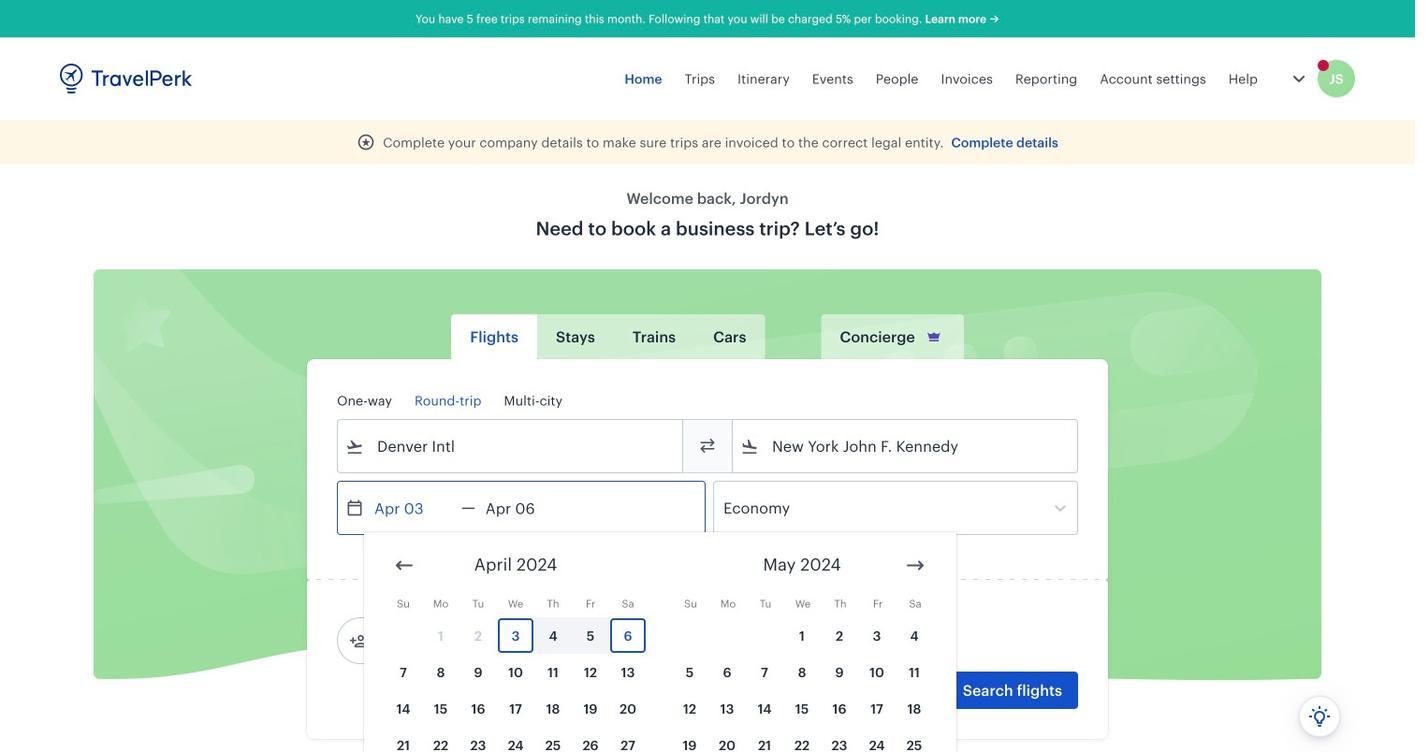 Task type: describe. For each thing, give the bounding box(es) containing it.
From search field
[[364, 431, 658, 461]]

To search field
[[759, 431, 1053, 461]]

move backward to switch to the previous month. image
[[393, 555, 416, 577]]

Add first traveler search field
[[368, 626, 562, 656]]

Return text field
[[475, 482, 573, 534]]



Task type: locate. For each thing, give the bounding box(es) containing it.
Depart text field
[[364, 482, 461, 534]]

calendar application
[[364, 533, 1415, 752]]

move forward to switch to the next month. image
[[904, 555, 927, 577]]



